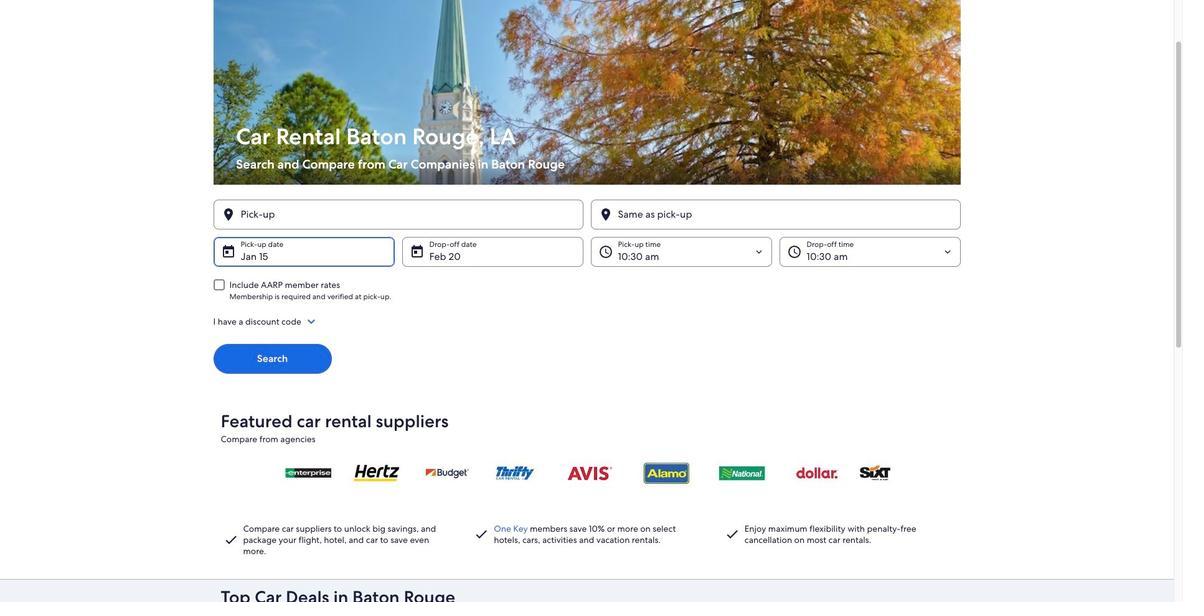 Task type: locate. For each thing, give the bounding box(es) containing it.
car suppliers logo image
[[221, 450, 953, 496]]



Task type: describe. For each thing, give the bounding box(es) containing it.
breadcrumbs region
[[0, 0, 1174, 580]]



Task type: vqa. For each thing, say whether or not it's contained in the screenshot.
directional "IMAGE"
no



